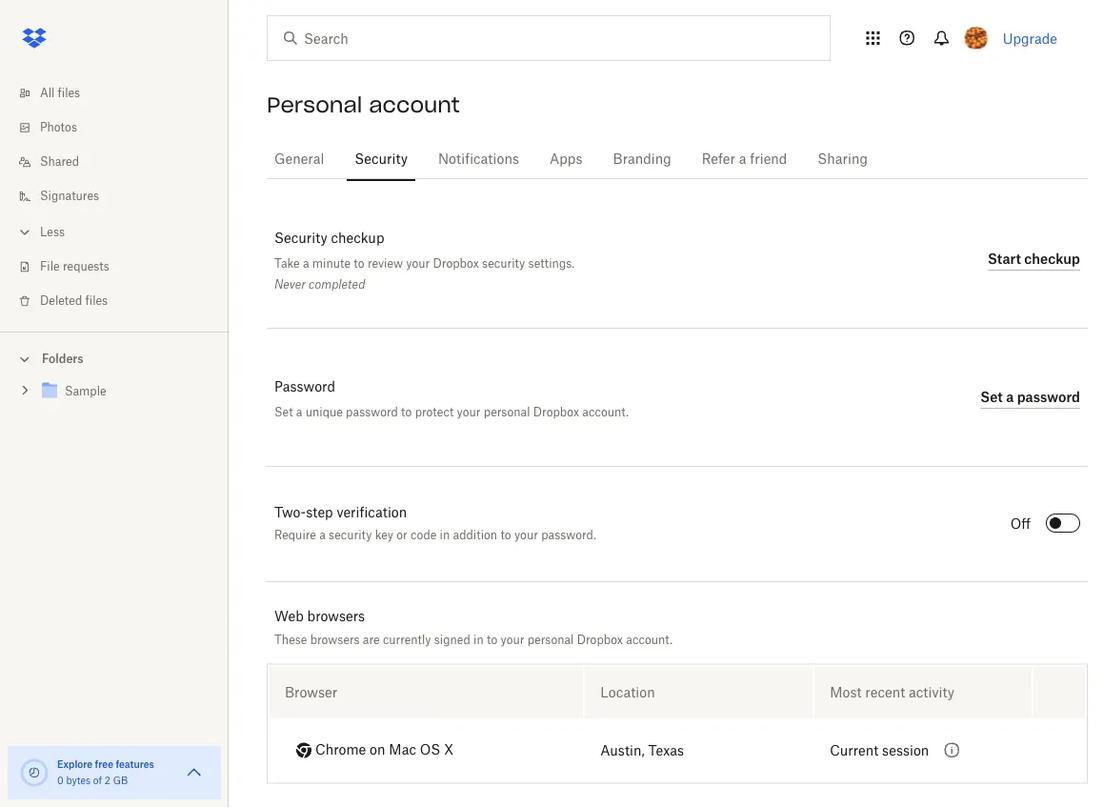 Task type: vqa. For each thing, say whether or not it's contained in the screenshot.
the "Less" icon at the left of the page
yes



Task type: locate. For each thing, give the bounding box(es) containing it.
checkup up minute
[[331, 232, 384, 245]]

1 vertical spatial personal
[[528, 632, 574, 646]]

personal
[[267, 91, 362, 118]]

1 horizontal spatial set
[[981, 389, 1003, 405]]

1 vertical spatial account.
[[626, 632, 673, 646]]

to left review
[[354, 256, 365, 270]]

upgrade link
[[1003, 30, 1058, 46]]

a inside tab
[[739, 152, 747, 166]]

to inside 'take a minute to review your dropbox security settings. never completed'
[[354, 256, 365, 270]]

austin, texas
[[601, 744, 684, 758]]

verification
[[337, 507, 407, 520]]

files right all
[[58, 88, 80, 99]]

sample
[[65, 386, 106, 398]]

set for set a password
[[981, 389, 1003, 405]]

0 vertical spatial account.
[[583, 405, 629, 419]]

unique
[[306, 405, 343, 419]]

0 vertical spatial in
[[440, 530, 450, 542]]

photos
[[40, 122, 77, 133]]

0 vertical spatial files
[[58, 88, 80, 99]]

0 horizontal spatial password
[[346, 405, 398, 419]]

0 horizontal spatial checkup
[[331, 232, 384, 245]]

to
[[354, 256, 365, 270], [401, 405, 412, 419], [501, 530, 511, 542], [487, 632, 498, 646]]

your right review
[[406, 256, 430, 270]]

a
[[739, 152, 747, 166], [303, 256, 309, 270], [1007, 389, 1014, 405], [296, 405, 303, 419], [319, 530, 326, 542]]

austin,
[[601, 744, 645, 758]]

a inside 'take a minute to review your dropbox security settings. never completed'
[[303, 256, 309, 270]]

folders button
[[0, 344, 229, 372]]

browsers up are
[[307, 608, 365, 624]]

2 vertical spatial dropbox
[[577, 632, 623, 646]]

1 vertical spatial browsers
[[310, 632, 360, 646]]

personal
[[484, 405, 530, 419], [528, 632, 574, 646]]

file requests
[[40, 261, 109, 273]]

checkup
[[331, 232, 384, 245], [1025, 251, 1081, 267]]

in
[[440, 530, 450, 542], [474, 632, 484, 646]]

1 vertical spatial security
[[329, 530, 372, 542]]

account
[[369, 91, 460, 118]]

a inside button
[[1007, 389, 1014, 405]]

security down two-step verification
[[329, 530, 372, 542]]

1 horizontal spatial in
[[474, 632, 484, 646]]

0
[[57, 777, 64, 786]]

a for unique
[[296, 405, 303, 419]]

list containing all files
[[0, 65, 229, 332]]

most recent activity
[[830, 684, 955, 701]]

set for set a unique password to protect your personal dropbox account.
[[274, 405, 293, 419]]

security inside "tab"
[[355, 152, 408, 166]]

1 horizontal spatial security
[[482, 256, 525, 270]]

friend
[[750, 152, 787, 166]]

1 vertical spatial checkup
[[1025, 251, 1081, 267]]

password.
[[541, 530, 596, 542]]

security
[[355, 152, 408, 166], [274, 232, 328, 245]]

start checkup
[[988, 251, 1081, 267]]

folders
[[42, 352, 83, 366]]

security down personal account
[[355, 152, 408, 166]]

security for security
[[355, 152, 408, 166]]

0 vertical spatial checkup
[[331, 232, 384, 245]]

0 horizontal spatial in
[[440, 530, 450, 542]]

security for security checkup
[[274, 232, 328, 245]]

recent
[[866, 684, 906, 701]]

two-
[[274, 507, 306, 520]]

signed
[[434, 632, 471, 646]]

file requests link
[[15, 250, 229, 284]]

less
[[40, 227, 65, 238]]

explore free features 0 bytes of 2 gb
[[57, 758, 154, 786]]

activity
[[909, 684, 955, 701]]

0 vertical spatial security
[[355, 152, 408, 166]]

files for all files
[[58, 88, 80, 99]]

tab list
[[267, 133, 1088, 182]]

account. inside web browsers these browsers are currently signed in to your personal dropbox account.
[[626, 632, 673, 646]]

0 horizontal spatial security
[[274, 232, 328, 245]]

your left password.
[[515, 530, 538, 542]]

web
[[274, 608, 304, 624]]

0 vertical spatial dropbox
[[433, 256, 479, 270]]

sharing tab
[[810, 136, 876, 182]]

personal inside web browsers these browsers are currently signed in to your personal dropbox account.
[[528, 632, 574, 646]]

to right signed
[[487, 632, 498, 646]]

1 horizontal spatial security
[[355, 152, 408, 166]]

features
[[116, 758, 154, 770]]

sharing
[[818, 152, 868, 166]]

0 horizontal spatial files
[[58, 88, 80, 99]]

your right signed
[[501, 632, 525, 646]]

gb
[[113, 777, 128, 786]]

browser
[[285, 684, 338, 701]]

set
[[981, 389, 1003, 405], [274, 405, 293, 419]]

dropbox image
[[15, 19, 53, 57]]

notifications
[[438, 152, 519, 166]]

0 horizontal spatial security
[[329, 530, 372, 542]]

0 horizontal spatial set
[[274, 405, 293, 419]]

require
[[274, 530, 316, 542]]

checkup right start
[[1025, 251, 1081, 267]]

addition
[[453, 530, 498, 542]]

1 horizontal spatial password
[[1017, 389, 1081, 405]]

files right deleted
[[85, 295, 108, 307]]

1 horizontal spatial checkup
[[1025, 251, 1081, 267]]

completed
[[309, 277, 365, 291]]

dropbox
[[433, 256, 479, 270], [533, 405, 579, 419], [577, 632, 623, 646]]

refer a friend
[[702, 152, 787, 166]]

to left protect
[[401, 405, 412, 419]]

1 vertical spatial files
[[85, 295, 108, 307]]

password
[[1017, 389, 1081, 405], [346, 405, 398, 419]]

list
[[0, 65, 229, 332]]

session
[[883, 744, 930, 758]]

all
[[40, 88, 55, 99]]

browsers
[[307, 608, 365, 624], [310, 632, 360, 646]]

web browsers these browsers are currently signed in to your personal dropbox account.
[[274, 608, 673, 646]]

security up take
[[274, 232, 328, 245]]

1 vertical spatial security
[[274, 232, 328, 245]]

account menu image
[[965, 27, 988, 50]]

set inside button
[[981, 389, 1003, 405]]

a for minute
[[303, 256, 309, 270]]

0 vertical spatial security
[[482, 256, 525, 270]]

in right code
[[440, 530, 450, 542]]

minute
[[312, 256, 351, 270]]

security left the settings.
[[482, 256, 525, 270]]

apps tab
[[542, 136, 590, 182]]

account.
[[583, 405, 629, 419], [626, 632, 673, 646]]

2
[[105, 777, 110, 786]]

or
[[397, 530, 408, 542]]

browsers left are
[[310, 632, 360, 646]]

general tab
[[267, 136, 332, 182]]

x
[[444, 744, 454, 757]]

1 vertical spatial in
[[474, 632, 484, 646]]

1 horizontal spatial files
[[85, 295, 108, 307]]

checkup inside button
[[1025, 251, 1081, 267]]

security
[[482, 256, 525, 270], [329, 530, 372, 542]]

general
[[274, 152, 324, 166]]

set a password
[[981, 389, 1081, 405]]

bytes
[[66, 777, 91, 786]]

in right signed
[[474, 632, 484, 646]]

tab list containing general
[[267, 133, 1088, 182]]

deleted
[[40, 295, 82, 307]]

files for deleted files
[[85, 295, 108, 307]]



Task type: describe. For each thing, give the bounding box(es) containing it.
1 vertical spatial dropbox
[[533, 405, 579, 419]]

on
[[370, 744, 385, 757]]

step
[[306, 507, 333, 520]]

0 vertical spatial personal
[[484, 405, 530, 419]]

to inside web browsers these browsers are currently signed in to your personal dropbox account.
[[487, 632, 498, 646]]

end session element
[[1034, 667, 1085, 718]]

checkup for security checkup
[[331, 232, 384, 245]]

review
[[368, 256, 403, 270]]

checkup for start checkup
[[1025, 251, 1081, 267]]

these
[[274, 632, 307, 646]]

currently
[[383, 632, 431, 646]]

two-step verification
[[274, 507, 407, 520]]

your inside web browsers these browsers are currently signed in to your personal dropbox account.
[[501, 632, 525, 646]]

off
[[1011, 517, 1031, 531]]

start
[[988, 251, 1022, 267]]

protect
[[415, 405, 454, 419]]

require a security key or code in addition to your password.
[[274, 530, 596, 542]]

set a unique password to protect your personal dropbox account.
[[274, 405, 629, 419]]

password inside button
[[1017, 389, 1081, 405]]

upgrade
[[1003, 30, 1058, 46]]

refer a friend tab
[[694, 136, 795, 182]]

requests
[[63, 261, 109, 273]]

deleted files
[[40, 295, 108, 307]]

security tab
[[347, 136, 416, 182]]

of
[[93, 777, 102, 786]]

key
[[375, 530, 394, 542]]

apps
[[550, 152, 583, 166]]

deleted files link
[[15, 284, 229, 318]]

take
[[274, 256, 300, 270]]

security checkup
[[274, 232, 384, 245]]

settings.
[[529, 256, 575, 270]]

your inside 'take a minute to review your dropbox security settings. never completed'
[[406, 256, 430, 270]]

chrome
[[315, 744, 366, 757]]

0 vertical spatial browsers
[[307, 608, 365, 624]]

start checkup button
[[988, 248, 1081, 271]]

code
[[411, 530, 437, 542]]

are
[[363, 632, 380, 646]]

password
[[274, 380, 335, 394]]

dropbox inside 'take a minute to review your dropbox security settings. never completed'
[[433, 256, 479, 270]]

quota usage element
[[19, 758, 50, 788]]

security inside 'take a minute to review your dropbox security settings. never completed'
[[482, 256, 525, 270]]

free
[[95, 758, 113, 770]]

less image
[[15, 223, 34, 242]]

current
[[830, 744, 879, 758]]

set a password button
[[981, 386, 1081, 409]]

branding
[[613, 152, 672, 166]]

file
[[40, 261, 60, 273]]

os
[[420, 744, 440, 757]]

shared
[[40, 156, 79, 168]]

all files
[[40, 88, 80, 99]]

chrome on mac os x
[[315, 744, 454, 757]]

texas
[[649, 744, 684, 758]]

sample link
[[38, 379, 213, 405]]

explore
[[57, 758, 93, 770]]

a for password
[[1007, 389, 1014, 405]]

a for security
[[319, 530, 326, 542]]

your right protect
[[457, 405, 481, 419]]

current session
[[830, 744, 930, 758]]

notifications tab
[[431, 136, 527, 182]]

a for friend
[[739, 152, 747, 166]]

most
[[830, 684, 862, 701]]

mac
[[389, 744, 416, 757]]

dropbox inside web browsers these browsers are currently signed in to your personal dropbox account.
[[577, 632, 623, 646]]

refer
[[702, 152, 736, 166]]

all files link
[[15, 76, 229, 111]]

Search text field
[[304, 28, 791, 49]]

signatures link
[[15, 179, 229, 213]]

signatures
[[40, 191, 99, 202]]

location
[[601, 684, 655, 701]]

photos link
[[15, 111, 229, 145]]

personal account
[[267, 91, 460, 118]]

to right addition
[[501, 530, 511, 542]]

never
[[274, 277, 306, 291]]

take a minute to review your dropbox security settings. never completed
[[274, 256, 575, 291]]

in inside web browsers these browsers are currently signed in to your personal dropbox account.
[[474, 632, 484, 646]]

shared link
[[15, 145, 229, 179]]

branding tab
[[606, 136, 679, 182]]



